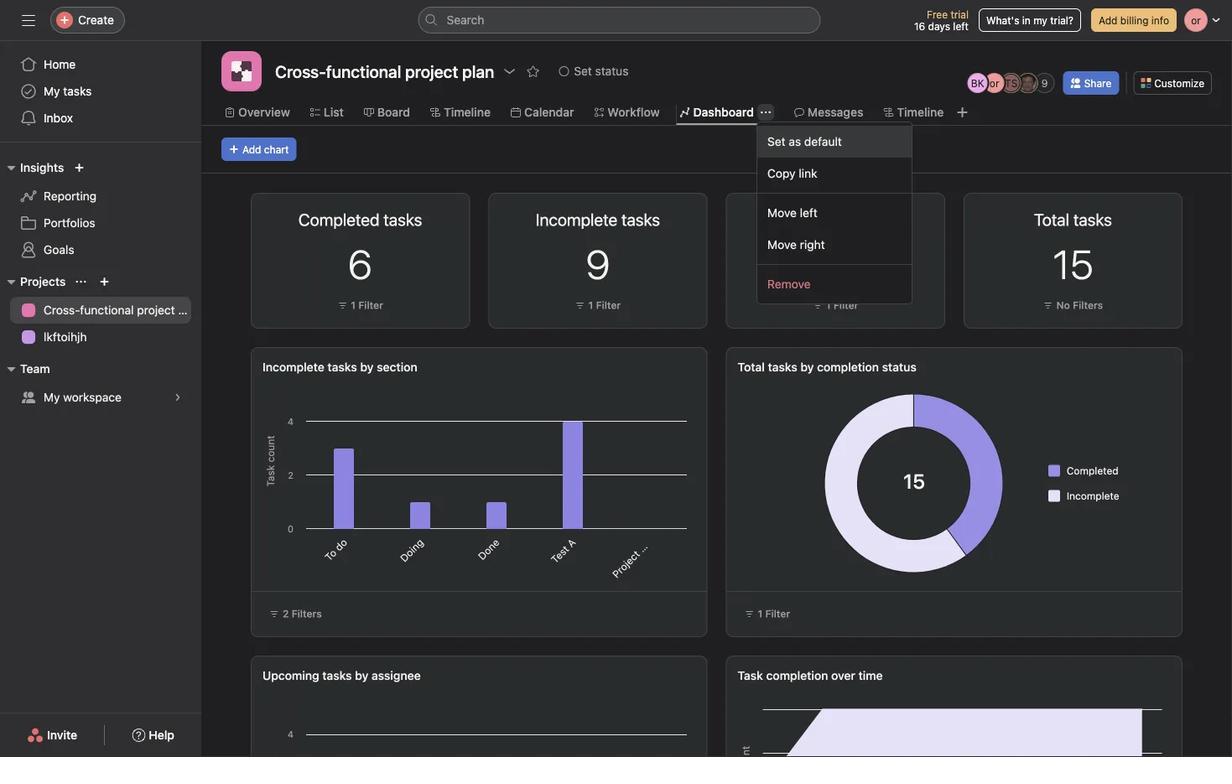 Task type: vqa. For each thing, say whether or not it's contained in the screenshot.
15
yes



Task type: describe. For each thing, give the bounding box(es) containing it.
cross- for cross-functional project plan
[[44, 303, 80, 317]]

upcoming tasks by assignee
[[263, 669, 421, 683]]

puzzle image
[[232, 61, 252, 81]]

by section
[[360, 360, 418, 374]]

cross-functional project plan link
[[10, 297, 201, 324]]

1 filter up completion at the bottom of page
[[758, 608, 791, 620]]

2 timeline from the left
[[897, 105, 944, 119]]

project
[[610, 549, 643, 581]]

status
[[596, 64, 629, 78]]

bk
[[972, 77, 985, 89]]

task completion over time
[[738, 669, 883, 683]]

insights element
[[0, 153, 201, 267]]

view chart image
[[1105, 211, 1119, 224]]

my for my tasks
[[44, 84, 60, 98]]

1 filter for 9
[[589, 300, 621, 311]]

team
[[20, 362, 50, 376]]

team button
[[0, 359, 50, 379]]

insights
[[20, 161, 64, 175]]

no
[[1057, 300, 1071, 311]]

filter for 9
[[596, 300, 621, 311]]

free
[[927, 8, 948, 20]]

my workspace link
[[10, 384, 191, 411]]

incomplete for incomplete tasks by section
[[263, 360, 325, 374]]

move right
[[768, 238, 825, 252]]

filter for 3
[[834, 300, 859, 311]]

add billing info button
[[1092, 8, 1177, 32]]

add chart
[[243, 143, 289, 155]]

messages
[[808, 105, 864, 119]]

my
[[1034, 14, 1048, 26]]

reporting
[[44, 189, 97, 203]]

total tasks by completion status
[[738, 360, 917, 374]]

ja
[[1023, 77, 1034, 89]]

portfolios link
[[10, 210, 191, 237]]

filters for no filters
[[1073, 300, 1104, 311]]

help
[[149, 729, 174, 743]]

view chart image for 6
[[392, 211, 406, 224]]

incomplete tasks by section
[[263, 360, 418, 374]]

remove
[[768, 277, 811, 291]]

a
[[565, 537, 578, 550]]

invite
[[47, 729, 77, 743]]

add chart button
[[222, 138, 296, 161]]

1 filter for 6
[[351, 300, 383, 311]]

search
[[447, 13, 485, 27]]

tasks for total
[[768, 360, 798, 374]]

board
[[377, 105, 410, 119]]

edit chart image for 6
[[416, 211, 429, 224]]

goals
[[44, 243, 74, 257]]

info
[[1152, 14, 1170, 26]]

my tasks
[[44, 84, 92, 98]]

15
[[1053, 240, 1094, 288]]

edit chart image for 15
[[1129, 211, 1142, 224]]

tasks for incomplete
[[328, 360, 357, 374]]

set for set as default
[[768, 135, 786, 149]]

cross-functional project plan
[[44, 303, 201, 317]]

set status button
[[552, 60, 636, 83]]

billing
[[1121, 14, 1149, 26]]

newa
[[636, 526, 665, 555]]

portfolios
[[44, 216, 95, 230]]

2 filters button
[[262, 603, 330, 626]]

overview
[[238, 105, 290, 119]]

trial?
[[1051, 14, 1074, 26]]

board link
[[364, 103, 410, 122]]

project
[[137, 303, 175, 317]]

share
[[1085, 77, 1112, 89]]

functional for project
[[80, 303, 134, 317]]

2 filters
[[283, 608, 322, 620]]

share button
[[1064, 71, 1120, 95]]

project newa
[[610, 526, 665, 581]]

project plan
[[405, 61, 495, 81]]

customize
[[1155, 77, 1205, 89]]

what's
[[987, 14, 1020, 26]]

workflow link
[[595, 103, 660, 122]]

over time
[[832, 669, 883, 683]]

my workspace
[[44, 391, 122, 404]]

9 button
[[586, 240, 610, 288]]

or
[[990, 77, 1000, 89]]

days
[[929, 20, 951, 32]]

tasks for upcoming
[[323, 669, 352, 683]]

incomplete tasks
[[536, 210, 660, 230]]

teams element
[[0, 354, 201, 415]]

add tab image
[[956, 106, 970, 119]]

my tasks link
[[10, 78, 191, 105]]

set for set status
[[574, 64, 592, 78]]

1 filter button for 3
[[809, 297, 863, 314]]

help button
[[121, 721, 185, 751]]

home link
[[10, 51, 191, 78]]

show options, current sort, top image
[[76, 277, 86, 287]]

by assignee
[[355, 669, 421, 683]]

2 timeline link from the left
[[884, 103, 944, 122]]

1 timeline link from the left
[[430, 103, 491, 122]]

1 for 3
[[826, 300, 831, 311]]

add billing info
[[1099, 14, 1170, 26]]

customize button
[[1134, 71, 1213, 95]]



Task type: locate. For each thing, give the bounding box(es) containing it.
1 my from the top
[[44, 84, 60, 98]]

functional inside projects element
[[80, 303, 134, 317]]

reporting link
[[10, 183, 191, 210]]

1 filter button down 3
[[809, 297, 863, 314]]

global element
[[0, 41, 201, 142]]

1 vertical spatial filters
[[292, 608, 322, 620]]

task
[[738, 669, 764, 683]]

1 view chart image from the left
[[392, 211, 406, 224]]

add inside add chart button
[[243, 143, 261, 155]]

set inside menu item
[[768, 135, 786, 149]]

add inside add billing info button
[[1099, 14, 1118, 26]]

cross- for cross-functional project plan
[[275, 61, 326, 81]]

functional for project plan
[[326, 61, 401, 81]]

hide sidebar image
[[22, 13, 35, 27]]

more actions image
[[914, 211, 928, 224], [1152, 211, 1166, 224]]

lkftoihjh link
[[10, 324, 191, 351]]

1 vertical spatial set
[[768, 135, 786, 149]]

2 horizontal spatial edit chart image
[[1129, 211, 1142, 224]]

trial
[[951, 8, 969, 20]]

move left
[[768, 206, 818, 220]]

calendar
[[524, 105, 574, 119]]

add for add chart
[[243, 143, 261, 155]]

my inside global element
[[44, 84, 60, 98]]

incomplete for incomplete
[[1067, 490, 1120, 502]]

1 filter button for 6
[[333, 297, 388, 314]]

filters inside 2 filters button
[[292, 608, 322, 620]]

total tasks
[[1035, 210, 1113, 230]]

0 horizontal spatial left
[[800, 206, 818, 220]]

3
[[824, 240, 848, 288]]

1 vertical spatial move
[[768, 238, 797, 252]]

1 horizontal spatial functional
[[326, 61, 401, 81]]

2 view chart image from the left
[[630, 211, 643, 224]]

add left billing
[[1099, 14, 1118, 26]]

0 vertical spatial cross-
[[275, 61, 326, 81]]

1 filter
[[351, 300, 383, 311], [589, 300, 621, 311], [826, 300, 859, 311], [758, 608, 791, 620]]

0 vertical spatial 9
[[1042, 77, 1049, 89]]

link
[[799, 167, 818, 180]]

2
[[283, 608, 289, 620]]

0 vertical spatial move
[[768, 206, 797, 220]]

1 horizontal spatial left
[[954, 20, 969, 32]]

cross-
[[275, 61, 326, 81], [44, 303, 80, 317]]

1 vertical spatial incomplete
[[1067, 490, 1120, 502]]

0 horizontal spatial incomplete
[[263, 360, 325, 374]]

timeline link left add tab icon
[[884, 103, 944, 122]]

1 filter down 6
[[351, 300, 383, 311]]

set left status
[[574, 64, 592, 78]]

filters
[[1073, 300, 1104, 311], [292, 608, 322, 620]]

1 horizontal spatial set
[[768, 135, 786, 149]]

edit chart image
[[416, 211, 429, 224], [653, 211, 667, 224], [1129, 211, 1142, 224]]

do
[[333, 537, 350, 554]]

move up move right
[[768, 206, 797, 220]]

no filters button
[[1039, 297, 1108, 314]]

projects element
[[0, 267, 201, 354]]

tasks inside global element
[[63, 84, 92, 98]]

filter up completion at the bottom of page
[[766, 608, 791, 620]]

0 horizontal spatial timeline
[[444, 105, 491, 119]]

0 horizontal spatial timeline link
[[430, 103, 491, 122]]

1 down 9 "button"
[[589, 300, 594, 311]]

completion
[[767, 669, 829, 683]]

completed
[[1067, 465, 1119, 477]]

copy link
[[768, 167, 818, 180]]

1 filter down 9 "button"
[[589, 300, 621, 311]]

1 horizontal spatial more actions image
[[1152, 211, 1166, 224]]

0 vertical spatial filters
[[1073, 300, 1104, 311]]

move
[[768, 206, 797, 220], [768, 238, 797, 252]]

0 vertical spatial my
[[44, 84, 60, 98]]

cross- inside projects element
[[44, 303, 80, 317]]

home
[[44, 57, 76, 71]]

1 vertical spatial add
[[243, 143, 261, 155]]

completed tasks
[[299, 210, 422, 230]]

1 down 6
[[351, 300, 356, 311]]

1 horizontal spatial timeline link
[[884, 103, 944, 122]]

functional up board link
[[326, 61, 401, 81]]

0 vertical spatial set
[[574, 64, 592, 78]]

set inside dropdown button
[[574, 64, 592, 78]]

filter down 9 "button"
[[596, 300, 621, 311]]

filter
[[359, 300, 383, 311], [596, 300, 621, 311], [834, 300, 859, 311], [766, 608, 791, 620]]

completion status
[[817, 360, 917, 374]]

0 vertical spatial left
[[954, 20, 969, 32]]

my inside the teams element
[[44, 391, 60, 404]]

more actions image
[[439, 211, 453, 224]]

0 horizontal spatial cross-
[[44, 303, 80, 317]]

test
[[549, 544, 571, 566]]

1 vertical spatial 9
[[586, 240, 610, 288]]

filter down 6
[[359, 300, 383, 311]]

my down team
[[44, 391, 60, 404]]

0 horizontal spatial functional
[[80, 303, 134, 317]]

set
[[574, 64, 592, 78], [768, 135, 786, 149]]

set as default menu item
[[758, 126, 912, 158]]

tasks left by section
[[328, 360, 357, 374]]

1 filter button
[[333, 297, 388, 314], [571, 297, 625, 314], [809, 297, 863, 314], [737, 603, 798, 626]]

edit chart image for 9
[[653, 211, 667, 224]]

invite button
[[16, 721, 88, 751]]

tasks left by
[[768, 360, 798, 374]]

search list box
[[418, 7, 821, 34]]

move for move left
[[768, 206, 797, 220]]

copy
[[768, 167, 796, 180]]

1 horizontal spatial 9
[[1042, 77, 1049, 89]]

to do
[[323, 537, 350, 564]]

tab actions image
[[761, 107, 771, 117]]

goals link
[[10, 237, 191, 264]]

filter down 3
[[834, 300, 859, 311]]

cross- up "list" link
[[275, 61, 326, 81]]

0 horizontal spatial filters
[[292, 608, 322, 620]]

9 right ja
[[1042, 77, 1049, 89]]

set as default
[[768, 135, 842, 149]]

2 move from the top
[[768, 238, 797, 252]]

1 vertical spatial cross-
[[44, 303, 80, 317]]

right
[[800, 238, 825, 252]]

1 horizontal spatial cross-
[[275, 61, 326, 81]]

0 vertical spatial incomplete
[[263, 360, 325, 374]]

tasks down home
[[63, 84, 92, 98]]

0 horizontal spatial view chart image
[[392, 211, 406, 224]]

filters right 2
[[292, 608, 322, 620]]

9 down incomplete tasks
[[586, 240, 610, 288]]

search button
[[418, 7, 821, 34]]

2 more actions image from the left
[[1152, 211, 1166, 224]]

show options image
[[503, 65, 516, 78]]

left right days
[[954, 20, 969, 32]]

1 vertical spatial left
[[800, 206, 818, 220]]

0 horizontal spatial add
[[243, 143, 261, 155]]

1 more actions image from the left
[[914, 211, 928, 224]]

1 down 3
[[826, 300, 831, 311]]

filters inside no filters button
[[1073, 300, 1104, 311]]

projects
[[20, 275, 66, 289]]

filters right no at the top of page
[[1073, 300, 1104, 311]]

upcoming
[[263, 669, 319, 683]]

1 move from the top
[[768, 206, 797, 220]]

cross- up lkftoihjh
[[44, 303, 80, 317]]

1 edit chart image from the left
[[416, 211, 429, 224]]

1 for 6
[[351, 300, 356, 311]]

messages link
[[794, 103, 864, 122]]

dashboard
[[694, 105, 754, 119]]

1 filter button up task
[[737, 603, 798, 626]]

chart
[[264, 143, 289, 155]]

list link
[[310, 103, 344, 122]]

left
[[954, 20, 969, 32], [800, 206, 818, 220]]

tasks for my
[[63, 84, 92, 98]]

1 horizontal spatial incomplete
[[1067, 490, 1120, 502]]

1 filter button for 9
[[571, 297, 625, 314]]

1 filter for 3
[[826, 300, 859, 311]]

projects button
[[0, 272, 66, 292]]

6 button
[[348, 240, 373, 288]]

view chart image for 9
[[630, 211, 643, 224]]

3 edit chart image from the left
[[1129, 211, 1142, 224]]

1 timeline from the left
[[444, 105, 491, 119]]

add for add billing info
[[1099, 14, 1118, 26]]

6
[[348, 240, 373, 288]]

tasks right upcoming
[[323, 669, 352, 683]]

filters for 2 filters
[[292, 608, 322, 620]]

what's in my trial? button
[[979, 8, 1082, 32]]

cross-functional project plan
[[275, 61, 495, 81]]

move left right
[[768, 238, 797, 252]]

as
[[789, 135, 801, 149]]

left up right
[[800, 206, 818, 220]]

done
[[476, 537, 502, 563]]

1 horizontal spatial add
[[1099, 14, 1118, 26]]

move for move right
[[768, 238, 797, 252]]

left inside the free trial 16 days left
[[954, 20, 969, 32]]

timeline link down project plan
[[430, 103, 491, 122]]

view chart image
[[392, 211, 406, 224], [630, 211, 643, 224]]

add left chart
[[243, 143, 261, 155]]

2 my from the top
[[44, 391, 60, 404]]

new project or portfolio image
[[99, 277, 109, 287]]

1 filter down 3
[[826, 300, 859, 311]]

calendar link
[[511, 103, 574, 122]]

my up inbox
[[44, 84, 60, 98]]

create button
[[50, 7, 125, 34]]

incomplete
[[263, 360, 325, 374], [1067, 490, 1120, 502]]

1 horizontal spatial view chart image
[[630, 211, 643, 224]]

list
[[324, 105, 344, 119]]

set left as
[[768, 135, 786, 149]]

in
[[1023, 14, 1031, 26]]

1 up task
[[758, 608, 763, 620]]

16
[[915, 20, 926, 32]]

0 horizontal spatial set
[[574, 64, 592, 78]]

2 edit chart image from the left
[[653, 211, 667, 224]]

0 vertical spatial add
[[1099, 14, 1118, 26]]

0 horizontal spatial edit chart image
[[416, 211, 429, 224]]

0 horizontal spatial more actions image
[[914, 211, 928, 224]]

1 for 9
[[589, 300, 594, 311]]

1 filter button down 6
[[333, 297, 388, 314]]

my for my workspace
[[44, 391, 60, 404]]

no filters
[[1057, 300, 1104, 311]]

timeline left add tab icon
[[897, 105, 944, 119]]

filter for 6
[[359, 300, 383, 311]]

add
[[1099, 14, 1118, 26], [243, 143, 261, 155]]

see details, my workspace image
[[173, 393, 183, 403]]

workspace
[[63, 391, 122, 404]]

what's in my trial?
[[987, 14, 1074, 26]]

free trial 16 days left
[[915, 8, 969, 32]]

lkftoihjh
[[44, 330, 87, 344]]

1 vertical spatial functional
[[80, 303, 134, 317]]

0 vertical spatial functional
[[326, 61, 401, 81]]

1 filter button down 9 "button"
[[571, 297, 625, 314]]

3 button
[[824, 240, 848, 288]]

create
[[78, 13, 114, 27]]

timeline link
[[430, 103, 491, 122], [884, 103, 944, 122]]

1 vertical spatial my
[[44, 391, 60, 404]]

plan
[[178, 303, 201, 317]]

functional up lkftoihjh link
[[80, 303, 134, 317]]

1 horizontal spatial filters
[[1073, 300, 1104, 311]]

overview link
[[225, 103, 290, 122]]

dashboard link
[[680, 103, 754, 122]]

1 horizontal spatial timeline
[[897, 105, 944, 119]]

1 horizontal spatial edit chart image
[[653, 211, 667, 224]]

new image
[[74, 163, 84, 173]]

add to starred image
[[526, 65, 540, 78]]

timeline down project plan
[[444, 105, 491, 119]]

doing
[[398, 537, 426, 565]]

0 horizontal spatial 9
[[586, 240, 610, 288]]



